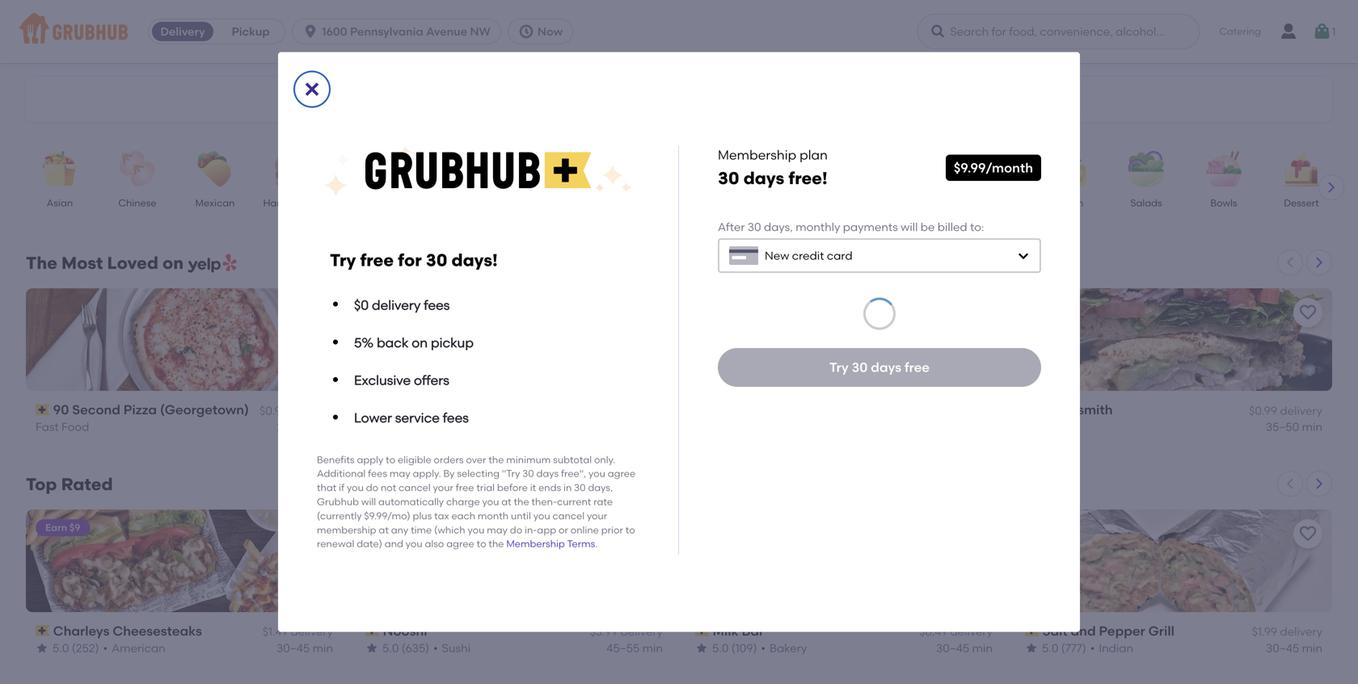 Task type: vqa. For each thing, say whether or not it's contained in the screenshot.
5.0 (635) in the bottom left of the page
yes



Task type: describe. For each thing, give the bounding box(es) containing it.
subscription pass image for milk bar
[[695, 626, 710, 637]]

or
[[559, 524, 568, 536]]

star icon image for nooshi
[[365, 642, 378, 655]]

0 horizontal spatial cancel
[[399, 482, 431, 494]]

fees inside the benefits apply to eligible orders over the minimum subtotal only. additional fees may apply. by selecting "try 30 days free", you agree that if you do not cancel your free trial before it ends in 30 days, grubhub will automatically charge you at the then-current rate (currently $9.99/mo) plus tax each month until you cancel your membership at any time (which you may do in-app or online prior to renewal date) and you also agree to the
[[368, 468, 387, 480]]

0 vertical spatial may
[[390, 468, 410, 480]]

(777)
[[1061, 642, 1086, 656]]

to:
[[970, 220, 984, 234]]

sushi image
[[652, 151, 709, 187]]

bowls image
[[1196, 151, 1252, 187]]

35–50
[[1266, 420, 1299, 434]]

2 horizontal spatial your
[[587, 510, 607, 522]]

rated
[[61, 474, 113, 495]]

lower
[[354, 410, 392, 426]]

5.0 (777)
[[1042, 642, 1086, 656]]

apply.
[[413, 468, 441, 480]]

chinese
[[118, 197, 157, 209]]

automatically
[[378, 496, 444, 508]]

min right 35–50 in the right bottom of the page
[[1302, 420, 1323, 434]]

(635)
[[402, 642, 429, 656]]

30 inside membership plan 30 days free!
[[718, 168, 739, 189]]

sandwich
[[365, 420, 419, 434]]

orders
[[434, 454, 464, 466]]

month
[[478, 510, 509, 522]]

tax
[[434, 510, 449, 522]]

fast food image
[[575, 151, 631, 187]]

1 vertical spatial sushi
[[442, 642, 471, 656]]

indian
[[1099, 642, 1133, 656]]

terms
[[567, 539, 595, 550]]

delivery button
[[149, 19, 217, 44]]

in-
[[525, 524, 537, 536]]

• for salt and pepper grill
[[1090, 642, 1095, 656]]

2 vertical spatial the
[[489, 539, 504, 550]]

free inside the benefits apply to eligible orders over the minimum subtotal only. additional fees may apply. by selecting "try 30 days free", you agree that if you do not cancel your free trial before it ends in 30 days, grubhub will automatically charge you at the then-current rate (currently $9.99/mo) plus tax each month until you cancel your membership at any time (which you may do in-app or online prior to renewal date) and you also agree to the
[[456, 482, 474, 494]]

grill
[[1148, 624, 1175, 639]]

days inside try 30 days free button
[[871, 360, 902, 376]]

italian
[[1054, 197, 1084, 209]]

salads
[[1130, 197, 1162, 209]]

also
[[425, 539, 444, 550]]

30–45 min for milk bar
[[936, 642, 993, 656]]

caret left icon image for top rated
[[1284, 478, 1297, 491]]

star icon image for charleys cheesesteaks
[[36, 642, 49, 655]]

• for charleys cheesesteaks
[[103, 642, 108, 656]]

chopsmith
[[1043, 402, 1113, 418]]

$0 delivery fees
[[354, 297, 450, 313]]

min for salt and pepper grill
[[1302, 642, 1323, 656]]

1 vertical spatial your
[[433, 482, 453, 494]]

loved
[[107, 253, 158, 274]]

caret right icon image for the most loved on
[[1313, 256, 1326, 269]]

billed
[[938, 220, 967, 234]]

$0.49
[[919, 625, 948, 639]]

1
[[1332, 25, 1336, 38]]

now button
[[508, 19, 580, 44]]

trial
[[476, 482, 495, 494]]

1 horizontal spatial svg image
[[930, 23, 946, 40]]

mexican image
[[187, 151, 243, 187]]

5.0 (109)
[[712, 642, 757, 656]]

chicken image
[[808, 151, 864, 187]]

not
[[381, 482, 396, 494]]

(252)
[[72, 642, 99, 656]]

apply
[[357, 454, 383, 466]]

0 horizontal spatial free
[[360, 250, 394, 271]]

1 vertical spatial svg image
[[302, 80, 322, 99]]

healthy image
[[420, 151, 476, 187]]

milk
[[713, 624, 739, 639]]

exclusive offers
[[354, 373, 449, 389]]

"try
[[502, 468, 520, 480]]

• american
[[103, 642, 165, 656]]

$0.99 for min
[[1249, 404, 1277, 418]]

american image
[[497, 151, 554, 187]]

$0.99 for 25–40
[[260, 404, 288, 418]]

5.0 (635)
[[382, 642, 429, 656]]

app
[[537, 524, 556, 536]]

order
[[427, 301, 453, 312]]

the most loved on
[[26, 253, 188, 274]]

1 vertical spatial at
[[379, 524, 389, 536]]

delivery right $0
[[372, 297, 421, 313]]

0 horizontal spatial your
[[404, 301, 425, 312]]

0 vertical spatial the
[[489, 454, 504, 466]]

until
[[511, 510, 531, 522]]

nw
[[470, 25, 491, 38]]

save this restaurant image for top rated
[[1298, 525, 1318, 544]]

0 vertical spatial days,
[[764, 220, 793, 234]]

offers
[[414, 373, 449, 389]]

$0.99 delivery for 25–40
[[260, 404, 333, 418]]

fees for lower service fees
[[443, 410, 469, 426]]

food
[[61, 420, 89, 434]]

pennsylvania
[[350, 25, 423, 38]]

eligible
[[398, 454, 431, 466]]

pickup
[[431, 335, 474, 351]]

5.0 for salt and pepper grill
[[1042, 642, 1059, 656]]

$0.99 delivery for min
[[1249, 404, 1323, 418]]

0 vertical spatial caret right icon image
[[1325, 181, 1338, 194]]

save this restaurant button for the most loved on
[[1293, 298, 1323, 327]]

selecting
[[457, 468, 500, 480]]

avenue
[[426, 25, 467, 38]]

$18+
[[467, 301, 487, 312]]

delivery for 90 second pizza  (georgetown)
[[291, 404, 333, 418]]

cheesesteaks
[[113, 624, 202, 639]]

you down each
[[468, 524, 485, 536]]

you right if
[[347, 482, 364, 494]]

$1.99
[[1252, 625, 1277, 639]]

of
[[455, 301, 464, 312]]

5.0 for charleys cheesesteaks
[[53, 642, 69, 656]]

bowls
[[1211, 197, 1237, 209]]

top rated
[[26, 474, 113, 495]]

5%
[[354, 335, 374, 351]]

credit
[[792, 249, 824, 263]]

subscription pass image for little sesame
[[365, 404, 380, 416]]

grubhub
[[317, 496, 359, 508]]

pizza image
[[342, 151, 399, 187]]

charge
[[446, 496, 480, 508]]

delivery up 35–50 min
[[1280, 404, 1323, 418]]

little sesame
[[383, 402, 469, 418]]

90 second pizza  (georgetown)
[[53, 402, 249, 418]]

1 horizontal spatial will
[[901, 220, 918, 234]]

hamburgers image
[[264, 151, 321, 187]]

5.0 for nooshi
[[382, 642, 399, 656]]

that
[[317, 482, 337, 494]]

plan
[[800, 147, 828, 163]]

pickup
[[232, 25, 270, 38]]

tacos image
[[730, 151, 787, 187]]

membership terms link
[[506, 539, 595, 550]]

$0
[[354, 297, 369, 313]]

1 horizontal spatial on
[[412, 335, 428, 351]]

each
[[451, 510, 475, 522]]

earn $9
[[45, 522, 80, 534]]

try for try free for 30 days!
[[330, 250, 356, 271]]

days, inside the benefits apply to eligible orders over the minimum subtotal only. additional fees may apply. by selecting "try 30 days free", you agree that if you do not cancel your free trial before it ends in 30 days, grubhub will automatically charge you at the then-current rate (currently $9.99/mo) plus tax each month until you cancel your membership at any time (which you may do in-app or online prior to renewal date) and you also agree to the
[[588, 482, 613, 494]]

try 30 days free
[[829, 360, 930, 376]]

free",
[[561, 468, 586, 480]]

1 vertical spatial the
[[514, 496, 529, 508]]

90
[[53, 402, 69, 418]]

it
[[530, 482, 536, 494]]

subscription pass image for nooshi
[[365, 626, 380, 637]]

save this restaurant button for top rated
[[1293, 520, 1323, 549]]

most
[[61, 253, 103, 274]]

caret left icon image for the most loved on
[[1284, 256, 1297, 269]]

fast
[[36, 420, 59, 434]]

payments
[[843, 220, 898, 234]]



Task type: locate. For each thing, give the bounding box(es) containing it.
days!
[[451, 250, 498, 271]]

top
[[26, 474, 57, 495]]

• right (109)
[[761, 642, 766, 656]]

$3.99
[[590, 625, 618, 639]]

to right prior
[[626, 524, 635, 536]]

now
[[537, 25, 563, 38]]

1 horizontal spatial $0.99 delivery
[[1249, 404, 1323, 418]]

1 horizontal spatial free
[[456, 482, 474, 494]]

do left not
[[366, 482, 378, 494]]

1600 pennsylvania avenue nw
[[322, 25, 491, 38]]

• for nooshi
[[433, 642, 438, 656]]

min for charleys cheesesteaks
[[313, 642, 333, 656]]

2 horizontal spatial to
[[626, 524, 635, 536]]

1 vertical spatial free
[[905, 360, 930, 376]]

try for try 30 days free
[[829, 360, 849, 376]]

1 30–45 min from the left
[[277, 642, 333, 656]]

agree down (which
[[446, 539, 474, 550]]

sushi down sushi image
[[668, 197, 693, 209]]

asian image
[[32, 151, 88, 187]]

subscription pass image
[[365, 404, 380, 416], [365, 626, 380, 637], [695, 626, 710, 637]]

will up the $9.99/mo)
[[361, 496, 376, 508]]

at down 'before'
[[501, 496, 512, 508]]

2 vertical spatial days
[[536, 468, 559, 480]]

cancel up automatically
[[399, 482, 431, 494]]

if
[[339, 482, 345, 494]]

1 vertical spatial do
[[510, 524, 522, 536]]

2 $0.99 from the left
[[1249, 404, 1277, 418]]

0 horizontal spatial 30–45
[[277, 642, 310, 656]]

0 vertical spatial try
[[330, 250, 356, 271]]

1 horizontal spatial membership
[[718, 147, 797, 163]]

cancel up or
[[553, 510, 585, 522]]

caret right icon image for top rated
[[1313, 478, 1326, 491]]

svg image
[[302, 23, 319, 40], [302, 80, 322, 99], [1017, 250, 1030, 263]]

fees down 'apply'
[[368, 468, 387, 480]]

$1.49 delivery
[[263, 625, 333, 639]]

catering
[[1219, 25, 1261, 37]]

• for milk bar
[[761, 642, 766, 656]]

days, up new
[[764, 220, 793, 234]]

at
[[501, 496, 512, 508], [379, 524, 389, 536]]

delivery for salt and pepper grill
[[1280, 625, 1323, 639]]

subscription pass image up sandwich at the bottom
[[365, 404, 380, 416]]

$0.99
[[260, 404, 288, 418], [1249, 404, 1277, 418]]

2 • from the left
[[433, 642, 438, 656]]

25–40
[[277, 420, 310, 434]]

1 vertical spatial fees
[[443, 410, 469, 426]]

1 caret left icon image from the top
[[1284, 256, 1297, 269]]

chinese image
[[109, 151, 166, 187]]

0 horizontal spatial sushi
[[442, 642, 471, 656]]

1 vertical spatial will
[[361, 496, 376, 508]]

your right off
[[404, 301, 425, 312]]

svg image for 1
[[1312, 22, 1332, 41]]

0 vertical spatial days
[[744, 168, 784, 189]]

subscription pass image for the
[[36, 404, 50, 416]]

(109)
[[731, 642, 757, 656]]

on
[[163, 253, 184, 274], [412, 335, 428, 351]]

delivery right $1.99
[[1280, 625, 1323, 639]]

subscription pass image up 'fast'
[[36, 404, 50, 416]]

you up the month
[[482, 496, 499, 508]]

0 horizontal spatial do
[[366, 482, 378, 494]]

0 horizontal spatial membership
[[506, 539, 565, 550]]

try
[[330, 250, 356, 271], [829, 360, 849, 376]]

0 vertical spatial will
[[901, 220, 918, 234]]

1 vertical spatial days,
[[588, 482, 613, 494]]

2 30–45 from the left
[[936, 642, 970, 656]]

2 horizontal spatial 30–45 min
[[1266, 642, 1323, 656]]

1 $0.99 delivery from the left
[[260, 404, 333, 418]]

free inside button
[[905, 360, 930, 376]]

1 vertical spatial cancel
[[553, 510, 585, 522]]

3 star icon image from the left
[[695, 642, 708, 655]]

30–45 down $1.49 delivery
[[277, 642, 310, 656]]

dessert
[[1284, 197, 1319, 209]]

any
[[391, 524, 408, 536]]

1 horizontal spatial may
[[487, 524, 508, 536]]

and inside the benefits apply to eligible orders over the minimum subtotal only. additional fees may apply. by selecting "try 30 days free", you agree that if you do not cancel your free trial before it ends in 30 days, grubhub will automatically charge you at the then-current rate (currently $9.99/mo) plus tax each month until you cancel your membership at any time (which you may do in-app or online prior to renewal date) and you also agree to the
[[385, 539, 403, 550]]

caret left icon image down 35–50 min
[[1284, 478, 1297, 491]]

service
[[395, 410, 440, 426]]

1 vertical spatial days
[[871, 360, 902, 376]]

5.0 down milk
[[712, 642, 729, 656]]

min for milk bar
[[972, 642, 993, 656]]

on right loved
[[163, 253, 184, 274]]

sushi
[[668, 197, 693, 209], [442, 642, 471, 656]]

lower service fees
[[354, 410, 469, 426]]

agree down only.
[[608, 468, 636, 480]]

0 vertical spatial membership
[[718, 147, 797, 163]]

2 vertical spatial your
[[587, 510, 607, 522]]

membership down "in-"
[[506, 539, 565, 550]]

delivery up 45–55 min
[[620, 625, 663, 639]]

membership up free!
[[718, 147, 797, 163]]

membership for .
[[506, 539, 565, 550]]

0 horizontal spatial svg image
[[518, 23, 534, 40]]

star icon image left the 5.0 (635)
[[365, 642, 378, 655]]

1 5.0 from the left
[[53, 642, 69, 656]]

days inside the benefits apply to eligible orders over the minimum subtotal only. additional fees may apply. by selecting "try 30 days free", you agree that if you do not cancel your free trial before it ends in 30 days, grubhub will automatically charge you at the then-current rate (currently $9.99/mo) plus tax each month until you cancel your membership at any time (which you may do in-app or online prior to renewal date) and you also agree to the
[[536, 468, 559, 480]]

1 vertical spatial caret right icon image
[[1313, 256, 1326, 269]]

before
[[497, 482, 528, 494]]

save this restaurant image for the most loved on
[[1298, 303, 1318, 323]]

you down only.
[[589, 468, 605, 480]]

• right (252)
[[103, 642, 108, 656]]

3 30–45 min from the left
[[1266, 642, 1323, 656]]

fees for $0 delivery fees
[[424, 297, 450, 313]]

1 horizontal spatial to
[[477, 539, 486, 550]]

$4
[[375, 301, 386, 312]]

to right 'apply'
[[386, 454, 395, 466]]

pickup button
[[217, 19, 285, 44]]

0 vertical spatial at
[[501, 496, 512, 508]]

caret right icon image
[[1325, 181, 1338, 194], [1313, 256, 1326, 269], [1313, 478, 1326, 491]]

will left be
[[901, 220, 918, 234]]

free
[[360, 250, 394, 271], [905, 360, 930, 376], [456, 482, 474, 494]]

3 5.0 from the left
[[712, 642, 729, 656]]

star icon image for salt and pepper grill
[[1025, 642, 1038, 655]]

0 horizontal spatial agree
[[446, 539, 474, 550]]

5.0 down salt at the right bottom of page
[[1042, 642, 1059, 656]]

sesame
[[418, 402, 469, 418]]

membership inside membership plan 30 days free!
[[718, 147, 797, 163]]

4 • from the left
[[1090, 642, 1095, 656]]

0 vertical spatial and
[[385, 539, 403, 550]]

time
[[411, 524, 432, 536]]

1 horizontal spatial 30–45 min
[[936, 642, 993, 656]]

to down the month
[[477, 539, 486, 550]]

0 horizontal spatial $0.99 delivery
[[260, 404, 333, 418]]

$0.99 delivery up 25–40
[[260, 404, 333, 418]]

subscription pass image left charleys
[[36, 626, 50, 637]]

membership
[[718, 147, 797, 163], [506, 539, 565, 550]]

$1.99 delivery
[[1252, 625, 1323, 639]]

fees
[[424, 297, 450, 313], [443, 410, 469, 426], [368, 468, 387, 480]]

2 caret left icon image from the top
[[1284, 478, 1297, 491]]

1 horizontal spatial days
[[744, 168, 784, 189]]

0 horizontal spatial 30–45 min
[[277, 642, 333, 656]]

min right 45–55
[[642, 642, 663, 656]]

second
[[72, 402, 120, 418]]

dessert image
[[1273, 151, 1330, 187]]

0 horizontal spatial try
[[330, 250, 356, 271]]

3 30–45 from the left
[[1266, 642, 1299, 656]]

30–45 min for charleys cheesesteaks
[[277, 642, 333, 656]]

may down the month
[[487, 524, 508, 536]]

do left "in-"
[[510, 524, 522, 536]]

salt and pepper grill
[[1043, 624, 1175, 639]]

3 • from the left
[[761, 642, 766, 656]]

30–45 min down $0.49 delivery
[[936, 642, 993, 656]]

2 horizontal spatial free
[[905, 360, 930, 376]]

2 vertical spatial free
[[456, 482, 474, 494]]

new credit card
[[765, 249, 853, 263]]

1 horizontal spatial sushi
[[668, 197, 693, 209]]

1 horizontal spatial days,
[[764, 220, 793, 234]]

$0.99 up 25–40
[[260, 404, 288, 418]]

caret left icon image
[[1284, 256, 1297, 269], [1284, 478, 1297, 491]]

1 horizontal spatial $0.99
[[1249, 404, 1277, 418]]

delivery for milk bar
[[950, 625, 993, 639]]

svg image inside the 1 button
[[1312, 22, 1332, 41]]

subscription pass image left salt at the right bottom of page
[[1025, 626, 1039, 637]]

fees right service
[[443, 410, 469, 426]]

1 30–45 from the left
[[277, 642, 310, 656]]

hamburgers
[[263, 197, 322, 209]]

1600 pennsylvania avenue nw button
[[292, 19, 508, 44]]

your down the rate
[[587, 510, 607, 522]]

• indian
[[1090, 642, 1133, 656]]

delivery up 25–40
[[291, 404, 333, 418]]

star icon image left 5.0 (109) on the right
[[695, 642, 708, 655]]

$4 off your order of $18+
[[375, 301, 487, 312]]

0 vertical spatial caret left icon image
[[1284, 256, 1297, 269]]

30–45 for salt and pepper grill
[[1266, 642, 1299, 656]]

5.0 for milk bar
[[712, 642, 729, 656]]

5.0 left (252)
[[53, 642, 69, 656]]

and down any
[[385, 539, 403, 550]]

1 vertical spatial agree
[[446, 539, 474, 550]]

2 star icon image from the left
[[365, 642, 378, 655]]

cancel
[[399, 482, 431, 494], [553, 510, 585, 522]]

svg image inside now button
[[518, 23, 534, 40]]

0 vertical spatial to
[[386, 454, 395, 466]]

svg image inside 1600 pennsylvania avenue nw button
[[302, 23, 319, 40]]

try inside button
[[829, 360, 849, 376]]

subscription pass image inside little sesame link
[[365, 404, 380, 416]]

then-
[[532, 496, 557, 508]]

milk bar
[[713, 624, 764, 639]]

and
[[385, 539, 403, 550], [1071, 624, 1096, 639]]

0 horizontal spatial days
[[536, 468, 559, 480]]

svg image for now
[[518, 23, 534, 40]]

membership for 30
[[718, 147, 797, 163]]

you down then-
[[533, 510, 550, 522]]

rate
[[594, 496, 613, 508]]

2 30–45 min from the left
[[936, 642, 993, 656]]

delivery for nooshi
[[620, 625, 663, 639]]

bakery
[[770, 642, 807, 656]]

svg image
[[1312, 22, 1332, 41], [518, 23, 534, 40], [930, 23, 946, 40]]

1 horizontal spatial agree
[[608, 468, 636, 480]]

1 horizontal spatial at
[[501, 496, 512, 508]]

35–50 min
[[1266, 420, 1323, 434]]

subscription pass image for top
[[36, 626, 50, 637]]

0 horizontal spatial may
[[390, 468, 410, 480]]

30–45 min
[[277, 642, 333, 656], [936, 642, 993, 656], [1266, 642, 1323, 656]]

2 vertical spatial to
[[477, 539, 486, 550]]

prior
[[601, 524, 623, 536]]

0 horizontal spatial to
[[386, 454, 395, 466]]

$0.99 delivery up 35–50 in the right bottom of the page
[[1249, 404, 1323, 418]]

0 horizontal spatial at
[[379, 524, 389, 536]]

exclusive
[[354, 373, 411, 389]]

the down the month
[[489, 539, 504, 550]]

delivery right the $1.49 at the left bottom of the page
[[291, 625, 333, 639]]

membership
[[317, 524, 376, 536]]

italian image
[[1040, 151, 1097, 187]]

fees left of
[[424, 297, 450, 313]]

1 vertical spatial try
[[829, 360, 849, 376]]

1 button
[[1312, 17, 1336, 46]]

star icon image for milk bar
[[695, 642, 708, 655]]

0 horizontal spatial on
[[163, 253, 184, 274]]

0 vertical spatial agree
[[608, 468, 636, 480]]

star icon image left 5.0 (252)
[[36, 642, 49, 655]]

bar
[[742, 624, 764, 639]]

subscription pass image
[[36, 404, 50, 416], [36, 626, 50, 637], [1025, 626, 1039, 637]]

will inside the benefits apply to eligible orders over the minimum subtotal only. additional fees may apply. by selecting "try 30 days free", you agree that if you do not cancel your free trial before it ends in 30 days, grubhub will automatically charge you at the then-current rate (currently $9.99/mo) plus tax each month until you cancel your membership at any time (which you may do in-app or online prior to renewal date) and you also agree to the
[[361, 496, 376, 508]]

0 horizontal spatial will
[[361, 496, 376, 508]]

mexican
[[195, 197, 235, 209]]

1 $0.99 from the left
[[260, 404, 288, 418]]

save this restaurant image
[[1298, 303, 1318, 323], [309, 525, 328, 544], [1298, 525, 1318, 544]]

1 horizontal spatial and
[[1071, 624, 1096, 639]]

min down $0.49 delivery
[[972, 642, 993, 656]]

date)
[[357, 539, 382, 550]]

star icon image left 5.0 (777)
[[1025, 642, 1038, 655]]

0 vertical spatial svg image
[[302, 23, 319, 40]]

min down $1.99 delivery
[[1302, 642, 1323, 656]]

delivery right '$0.49'
[[950, 625, 993, 639]]

days inside membership plan 30 days free!
[[744, 168, 784, 189]]

$9.99/month
[[954, 160, 1033, 176]]

1 vertical spatial caret left icon image
[[1284, 478, 1297, 491]]

and up the (777)
[[1071, 624, 1096, 639]]

in
[[564, 482, 572, 494]]

30 inside button
[[852, 360, 868, 376]]

1 vertical spatial to
[[626, 524, 635, 536]]

1 vertical spatial and
[[1071, 624, 1096, 639]]

1 horizontal spatial cancel
[[553, 510, 585, 522]]

5.0 down nooshi
[[382, 642, 399, 656]]

1 horizontal spatial do
[[510, 524, 522, 536]]

0 vertical spatial cancel
[[399, 482, 431, 494]]

pizza
[[124, 402, 157, 418]]

0 horizontal spatial and
[[385, 539, 403, 550]]

new
[[765, 249, 789, 263]]

ends
[[538, 482, 561, 494]]

salads image
[[1118, 151, 1175, 187]]

membership logo image
[[324, 146, 632, 198]]

4 5.0 from the left
[[1042, 642, 1059, 656]]

2 vertical spatial fees
[[368, 468, 387, 480]]

2 horizontal spatial 30–45
[[1266, 642, 1299, 656]]

additional
[[317, 468, 366, 480]]

your
[[404, 301, 425, 312], [433, 482, 453, 494], [587, 510, 607, 522]]

0 vertical spatial do
[[366, 482, 378, 494]]

delivery for charleys cheesesteaks
[[291, 625, 333, 639]]

30–45 min for salt and pepper grill
[[1266, 642, 1323, 656]]

1 vertical spatial membership
[[506, 539, 565, 550]]

days, up the rate
[[588, 482, 613, 494]]

$0.99 up 35–50 in the right bottom of the page
[[1249, 404, 1277, 418]]

0 horizontal spatial days,
[[588, 482, 613, 494]]

star icon image
[[36, 642, 49, 655], [365, 642, 378, 655], [695, 642, 708, 655], [1025, 642, 1038, 655]]

30–45 min down $1.99 delivery
[[1266, 642, 1323, 656]]

on right back
[[412, 335, 428, 351]]

after
[[718, 220, 745, 234]]

2 5.0 from the left
[[382, 642, 399, 656]]

breakfast image
[[963, 151, 1019, 187]]

little sesame link
[[365, 401, 663, 419]]

0 vertical spatial sushi
[[668, 197, 693, 209]]

min down $1.49 delivery
[[313, 642, 333, 656]]

benefits
[[317, 454, 355, 466]]

sushi right the (635)
[[442, 642, 471, 656]]

main navigation navigation
[[0, 0, 1358, 63]]

$0.99 delivery
[[260, 404, 333, 418], [1249, 404, 1323, 418]]

1 vertical spatial may
[[487, 524, 508, 536]]

30–45 min down $1.49 delivery
[[277, 642, 333, 656]]

1 horizontal spatial 30–45
[[936, 642, 970, 656]]

subscription pass image left nooshi
[[365, 626, 380, 637]]

0 vertical spatial fees
[[424, 297, 450, 313]]

card
[[827, 249, 853, 263]]

0 vertical spatial free
[[360, 250, 394, 271]]

2 horizontal spatial svg image
[[1312, 22, 1332, 41]]

plus
[[413, 510, 432, 522]]

online
[[571, 524, 599, 536]]

your down by
[[433, 482, 453, 494]]

current
[[557, 496, 591, 508]]

2 vertical spatial svg image
[[1017, 250, 1030, 263]]

2 horizontal spatial days
[[871, 360, 902, 376]]

1 horizontal spatial your
[[433, 482, 453, 494]]

30–45 down $0.49 delivery
[[936, 642, 970, 656]]

• right the (635)
[[433, 642, 438, 656]]

at down the $9.99/mo)
[[379, 524, 389, 536]]

1 horizontal spatial try
[[829, 360, 849, 376]]

4 star icon image from the left
[[1025, 642, 1038, 655]]

2 $0.99 delivery from the left
[[1249, 404, 1323, 418]]

1 vertical spatial on
[[412, 335, 428, 351]]

min for nooshi
[[642, 642, 663, 656]]

30–45 for charleys cheesesteaks
[[277, 642, 310, 656]]

30–45 down $1.99 delivery
[[1266, 642, 1299, 656]]

0 vertical spatial your
[[404, 301, 425, 312]]

0 horizontal spatial $0.99
[[260, 404, 288, 418]]

membership terms .
[[506, 539, 598, 550]]

may up not
[[390, 468, 410, 480]]

0 vertical spatial on
[[163, 253, 184, 274]]

1 • from the left
[[103, 642, 108, 656]]

the right over
[[489, 454, 504, 466]]

the up until
[[514, 496, 529, 508]]

try 30 days free button
[[718, 349, 1041, 387]]

45–55
[[607, 642, 640, 656]]

1 star icon image from the left
[[36, 642, 49, 655]]

2 vertical spatial caret right icon image
[[1313, 478, 1326, 491]]

.
[[595, 539, 598, 550]]

• right the (777)
[[1090, 642, 1095, 656]]

you down time
[[406, 539, 423, 550]]

caret left icon image down "dessert"
[[1284, 256, 1297, 269]]

subscription pass image left milk
[[695, 626, 710, 637]]

30–45 for milk bar
[[936, 642, 970, 656]]



